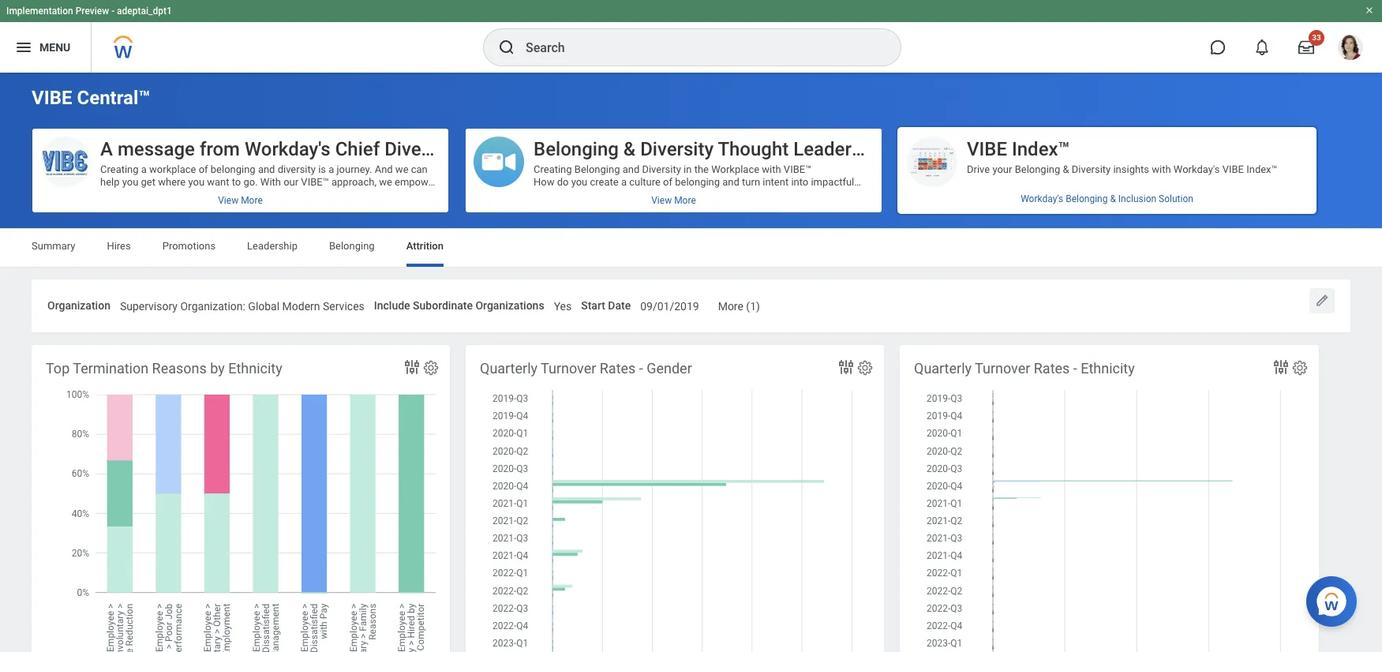 Task type: locate. For each thing, give the bounding box(es) containing it.
(1)
[[746, 300, 760, 313]]

create
[[590, 176, 619, 188], [765, 353, 794, 365]]

1 ethnicity from the left
[[228, 360, 282, 376]]

path
[[646, 252, 667, 264]]

change. inside coming together on the path to equality learn how companies, leaders, and organizations each play a role in building equality. join the webinar with workday leaders and discover ways to assess your intentions against outcomes and drive real change. watch webinar
[[824, 290, 860, 301]]

2 vertical spatial workday's
[[1021, 193, 1064, 204]]

belonging inside creating belonging and diversity in the workplace with vibe™ how do you create a culture of belonging and turn intent into impactful actions? in this webinar, we share our strategies for valuing inclusion, belonging, and equity for all and show how our solutions can help you enable change. watch webinar
[[575, 163, 620, 175]]

do
[[557, 176, 569, 188]]

your
[[993, 163, 1012, 175], [350, 189, 369, 200], [606, 290, 626, 301]]

watch down enable
[[534, 226, 563, 238]]

workday down action
[[587, 365, 626, 377]]

1 rates from the left
[[600, 360, 636, 376]]

you down inclusion,
[[833, 201, 849, 213]]

see
[[217, 201, 233, 213]]

play
[[785, 264, 804, 276]]

within
[[557, 365, 584, 377]]

2 vertical spatial in
[[849, 340, 858, 352]]

and
[[258, 163, 275, 175], [623, 163, 640, 175], [723, 176, 740, 188], [263, 189, 280, 200], [313, 201, 330, 213], [583, 201, 600, 213], [661, 201, 678, 213], [677, 264, 694, 276], [790, 277, 807, 289], [761, 290, 778, 301], [737, 340, 754, 352], [629, 365, 646, 377]]

0 vertical spatial webinar
[[565, 226, 602, 238]]

creating down the a
[[100, 163, 139, 175]]

supervisory organization: global modern services
[[120, 300, 365, 313]]

vibe for vibe central™
[[32, 87, 72, 109]]

gender
[[647, 360, 692, 376]]

0 horizontal spatial workday's
[[245, 138, 331, 160]]

2 vertical spatial how
[[626, 353, 645, 365]]

learn
[[534, 264, 559, 276], [598, 353, 624, 365]]

change. down in
[[567, 214, 603, 226]]

ethnicity for top termination reasons by ethnicity
[[228, 360, 282, 376]]

how down examine at the bottom of the page
[[626, 353, 645, 365]]

in inside coming together on the path to equality learn how companies, leaders, and organizations each play a role in building equality. join the webinar with workday leaders and discover ways to assess your intentions against outcomes and drive real change. watch webinar
[[834, 264, 843, 276]]

turnover
[[541, 360, 596, 376], [975, 360, 1030, 376]]

of inside creating belonging and diversity in the workplace with vibe™ how do you create a culture of belonging and turn intent into impactful actions? in this webinar, we share our strategies for valuing inclusion, belonging, and equity for all and show how our solutions can help you enable change. watch webinar
[[663, 176, 673, 188]]

practices
[[693, 340, 735, 352]]

externally.
[[648, 365, 694, 377]]

2 horizontal spatial how
[[708, 201, 727, 213]]

vibe
[[32, 87, 72, 109], [967, 138, 1007, 160], [1222, 163, 1244, 175]]

0 vertical spatial in
[[684, 163, 692, 175]]

main content
[[0, 73, 1382, 652]]

webinar down assess
[[565, 302, 602, 314]]

quarterly right configure quarterly turnover rates - gender image
[[914, 360, 972, 376]]

into
[[791, 176, 809, 188]]

systemic
[[796, 353, 837, 365]]

help down inclusion,
[[811, 201, 830, 213]]

0 horizontal spatial quarterly
[[480, 360, 538, 376]]

a
[[141, 163, 147, 175], [329, 163, 334, 175], [621, 176, 627, 188], [807, 264, 812, 276]]

quarterly turnover rates - ethnicity element
[[900, 345, 1319, 652]]

can up empower
[[411, 163, 428, 175]]

a up get
[[141, 163, 147, 175]]

1 horizontal spatial with
[[762, 163, 781, 175]]

2 vertical spatial the
[[635, 277, 649, 289]]

a left the role
[[807, 264, 812, 276]]

2 vertical spatial your
[[606, 290, 626, 301]]

1 vertical spatial webinar
[[565, 302, 602, 314]]

and down promotions
[[313, 201, 330, 213]]

1 horizontal spatial belonging
[[675, 176, 720, 188]]

1 vertical spatial help
[[811, 201, 830, 213]]

2 ethnicity from the left
[[1081, 360, 1135, 376]]

measure
[[967, 189, 1007, 200]]

0 horizontal spatial turnover
[[541, 360, 596, 376]]

0 horizontal spatial with
[[690, 277, 710, 289]]

0 horizontal spatial index™
[[1012, 138, 1070, 160]]

1 creating from the left
[[100, 163, 139, 175]]

0 horizontal spatial create
[[590, 176, 619, 188]]

our up 'show'
[[689, 189, 704, 200]]

your down join
[[606, 290, 626, 301]]

diversity up empower
[[385, 138, 458, 160]]

your up take
[[350, 189, 369, 200]]

workday up outcomes
[[712, 277, 752, 289]]

with up "intent"
[[762, 163, 781, 175]]

start date
[[581, 299, 631, 312]]

0 horizontal spatial creating
[[100, 163, 139, 175]]

0 vertical spatial watch
[[534, 226, 563, 238]]

0 horizontal spatial learn
[[534, 264, 559, 276]]

0 horizontal spatial help
[[100, 176, 120, 188]]

2 creating from the left
[[534, 163, 572, 175]]

all
[[648, 201, 659, 213]]

and
[[375, 163, 393, 175]]

building
[[534, 277, 570, 289]]

0 vertical spatial learn
[[534, 264, 559, 276]]

officer
[[463, 138, 520, 160]]

modern
[[282, 300, 320, 313]]

index™ up 'relative'
[[1012, 138, 1070, 160]]

configure and view chart data image
[[403, 357, 422, 376], [1272, 357, 1291, 376]]

diversity up share
[[640, 138, 714, 160]]

learn down coming
[[534, 264, 559, 276]]

of left 'belonging—so'
[[100, 201, 110, 213]]

can
[[411, 163, 428, 175], [198, 201, 214, 213], [792, 201, 808, 213]]

0 horizontal spatial vibe™
[[301, 176, 329, 188]]

message
[[118, 138, 195, 160]]

with right insights
[[1152, 163, 1171, 175]]

real
[[805, 290, 822, 301]]

workday's up diversity
[[245, 138, 331, 160]]

valuing
[[769, 189, 802, 200]]

we right and
[[395, 163, 409, 175]]

rates
[[600, 360, 636, 376], [1034, 360, 1070, 376]]

& left focus
[[1110, 193, 1116, 204]]

how inside creating belonging and diversity in the workplace with vibe™ how do you create a culture of belonging and turn intent into impactful actions? in this webinar, we share our strategies for valuing inclusion, belonging, and equity for all and show how our solutions can help you enable change. watch webinar
[[708, 201, 727, 213]]

in right the role
[[834, 264, 843, 276]]

start date element
[[640, 290, 699, 319]]

and up culture on the left
[[623, 163, 640, 175]]

workday's down "vibe index™"
[[1021, 193, 1064, 204]]

and down this
[[583, 201, 600, 213]]

1 vertical spatial create
[[765, 353, 794, 365]]

quarterly up read
[[480, 360, 538, 376]]

quarterly turnover rates - ethnicity
[[914, 360, 1135, 376]]

belonging down taylor
[[575, 163, 620, 175]]

belonging
[[211, 163, 256, 175], [675, 176, 720, 188]]

belonging right focus
[[1152, 189, 1197, 200]]

how down "strategies"
[[708, 201, 727, 213]]

menu banner
[[0, 0, 1382, 73]]

we down and
[[379, 176, 392, 188]]

1 vertical spatial vibe
[[967, 138, 1007, 160]]

configure and view chart data image left configure quarterly turnover rates - ethnicity 'image'
[[1272, 357, 1291, 376]]

can left see
[[198, 201, 214, 213]]

2 horizontal spatial can
[[792, 201, 808, 213]]

change
[[840, 353, 873, 365]]

include subordinate organizations element
[[554, 290, 572, 319]]

2 horizontal spatial your
[[993, 163, 1012, 175]]

2 horizontal spatial workday's
[[1174, 163, 1220, 175]]

belonging up 'relative'
[[1015, 163, 1060, 175]]

together
[[713, 353, 751, 365]]

create up this
[[590, 176, 619, 188]]

get
[[141, 176, 156, 188]]

summary
[[32, 240, 75, 252]]

0 vertical spatial help
[[100, 176, 120, 188]]

action.
[[377, 201, 408, 213]]

belonging,
[[534, 201, 581, 213]]

index™
[[1012, 138, 1070, 160], [1247, 163, 1278, 175]]

workday's belonging & inclusion solution link
[[899, 187, 1315, 211]]

implementation preview -   adeptai_dpt1
[[6, 6, 172, 17]]

with up against
[[690, 277, 710, 289]]

we're
[[534, 340, 558, 352]]

more
[[718, 300, 744, 313]]

2 rates from the left
[[1034, 360, 1070, 376]]

quarterly inside "quarterly turnover rates - ethnicity" element
[[914, 360, 972, 376]]

our inside creating a workplace of belonging and diversity is a journey. and we can help you get where you want to go. with our vibe™ approach, we empower you to gauge everything from hiring and promotions to your people's sense of belonging—so you can see where you stand and then take action.
[[284, 176, 299, 188]]

help down the a
[[100, 176, 120, 188]]

a up webinar,
[[621, 176, 627, 188]]

0 horizontal spatial vibe
[[32, 87, 72, 109]]

1 horizontal spatial ethnicity
[[1081, 360, 1135, 376]]

0 horizontal spatial ethnicity
[[228, 360, 282, 376]]

33 button
[[1289, 30, 1325, 65]]

1 horizontal spatial create
[[765, 353, 794, 365]]

1 webinar from the top
[[565, 226, 602, 238]]

configure and view chart data image for quarterly turnover rates - ethnicity
[[1272, 357, 1291, 376]]

1 horizontal spatial how
[[626, 353, 645, 365]]

1 watch from the top
[[534, 226, 563, 238]]

outcomes
[[712, 290, 758, 301]]

0 vertical spatial how
[[708, 201, 727, 213]]

from up see
[[211, 189, 233, 200]]

diversity up culture on the left
[[642, 163, 681, 175]]

0 horizontal spatial configure and view chart data image
[[403, 357, 422, 376]]

for up solutions
[[754, 189, 767, 200]]

help inside creating a workplace of belonging and diversity is a journey. and we can help you get where you want to go. with our vibe™ approach, we empower you to gauge everything from hiring and promotions to your people's sense of belonging—so you can see where you stand and then take action.
[[100, 176, 120, 188]]

of
[[199, 163, 208, 175], [663, 176, 673, 188], [100, 201, 110, 213]]

1 vertical spatial leadership
[[247, 240, 298, 252]]

0 vertical spatial the
[[694, 163, 709, 175]]

workday's up solution
[[1174, 163, 1220, 175]]

2 vertical spatial vibe
[[1222, 163, 1244, 175]]

creating for creating belonging and diversity in the workplace with vibe™ how do you create a culture of belonging and turn intent into impactful actions? in this webinar, we share our strategies for valuing inclusion, belonging, and equity for all and show how our solutions can help you enable change. watch webinar
[[534, 163, 572, 175]]

implementation
[[6, 6, 73, 17]]

1 horizontal spatial change.
[[824, 290, 860, 301]]

for left all
[[633, 201, 646, 213]]

belonging up the do on the top left
[[534, 138, 619, 160]]

2 quarterly from the left
[[914, 360, 972, 376]]

global
[[248, 300, 280, 313]]

0 horizontal spatial where
[[158, 176, 186, 188]]

tab list
[[16, 229, 1366, 267]]

quarterly for quarterly turnover rates - gender
[[480, 360, 538, 376]]

quarterly inside quarterly turnover rates - gender element
[[480, 360, 538, 376]]

from up want on the left of the page
[[200, 138, 240, 160]]

1 vertical spatial in
[[834, 264, 843, 276]]

drive your belonging & diversity insights with workday's vibe index™
[[967, 163, 1278, 175]]

1 horizontal spatial creating
[[534, 163, 572, 175]]

your right drive
[[993, 163, 1012, 175]]

you left gauge
[[100, 189, 117, 200]]

creating for creating a workplace of belonging and diversity is a journey. and we can help you get where you want to go. with our vibe™ approach, we empower you to gauge everything from hiring and promotions to your people's sense of belonging—so you can see where you stand and then take action.
[[100, 163, 139, 175]]

the up intentions
[[635, 277, 649, 289]]

2 horizontal spatial in
[[849, 340, 858, 352]]

help inside creating belonging and diversity in the workplace with vibe™ how do you create a culture of belonging and turn intent into impactful actions? in this webinar, we share our strategies for valuing inclusion, belonging, and equity for all and show how our solutions can help you enable change. watch webinar
[[811, 201, 830, 213]]

read
[[534, 378, 557, 390]]

workday up action
[[580, 327, 619, 339]]

0 horizontal spatial rates
[[600, 360, 636, 376]]

of up share
[[663, 176, 673, 188]]

& up culture on the left
[[623, 138, 636, 160]]

to left gauge
[[119, 189, 128, 200]]

2 horizontal spatial -
[[1073, 360, 1077, 376]]

2 turnover from the left
[[975, 360, 1030, 376]]

0 horizontal spatial of
[[100, 201, 110, 213]]

1 horizontal spatial configure and view chart data image
[[1272, 357, 1291, 376]]

diversity up the performance
[[1072, 163, 1111, 175]]

leadership up impactful
[[793, 138, 887, 160]]

2 horizontal spatial of
[[663, 176, 673, 188]]

is
[[318, 163, 326, 175]]

1 horizontal spatial turnover
[[975, 360, 1030, 376]]

1 vertical spatial watch
[[534, 302, 563, 314]]

1 vertical spatial workday's
[[1174, 163, 1220, 175]]

intent
[[763, 176, 789, 188]]

0 vertical spatial vibe
[[32, 87, 72, 109]]

change. inside creating belonging and diversity in the workplace with vibe™ how do you create a culture of belonging and turn intent into impactful actions? in this webinar, we share our strategies for valuing inclusion, belonging, and equity for all and show how our solutions can help you enable change. watch webinar
[[567, 214, 603, 226]]

1 horizontal spatial rates
[[1034, 360, 1070, 376]]

webinar
[[652, 277, 688, 289]]

0 horizontal spatial how
[[562, 264, 581, 276]]

2 horizontal spatial with
[[1152, 163, 1171, 175]]

go.
[[244, 176, 258, 188]]

create down accelerate
[[765, 353, 794, 365]]

More (1) text field
[[718, 290, 760, 318]]

2 configure and view chart data image from the left
[[1272, 357, 1291, 376]]

actions?
[[534, 189, 572, 200]]

the down "belonging & diversity thought leadership"
[[694, 163, 709, 175]]

2 webinar from the top
[[565, 302, 602, 314]]

1 configure and view chart data image from the left
[[403, 357, 422, 376]]

2 watch from the top
[[534, 302, 563, 314]]

creating inside creating a workplace of belonging and diversity is a journey. and we can help you get where you want to go. with our vibe™ approach, we empower you to gauge everything from hiring and promotions to your people's sense of belonging—so you can see where you stand and then take action.
[[100, 163, 139, 175]]

1 horizontal spatial vibe™
[[784, 163, 812, 175]]

configure and view chart data image left configure top termination reasons by ethnicity image
[[403, 357, 422, 376]]

1 horizontal spatial of
[[199, 163, 208, 175]]

0 horizontal spatial your
[[350, 189, 369, 200]]

1 horizontal spatial leadership
[[793, 138, 887, 160]]

performance
[[1048, 189, 1107, 200]]

with inside coming together on the path to equality learn how companies, leaders, and organizations each play a role in building equality. join the webinar with workday leaders and discover ways to assess your intentions against outcomes and drive real change. watch webinar
[[690, 277, 710, 289]]

1 turnover from the left
[[541, 360, 596, 376]]

0 vertical spatial create
[[590, 176, 619, 188]]

your inside creating a workplace of belonging and diversity is a journey. and we can help you get where you want to go. with our vibe™ approach, we empower you to gauge everything from hiring and promotions to your people's sense of belonging—so you can see where you stand and then take action.
[[350, 189, 369, 200]]

leadership down stand
[[247, 240, 298, 252]]

watch inside coming together on the path to equality learn how companies, leaders, and organizations each play a role in building equality. join the webinar with workday leaders and discover ways to assess your intentions against outcomes and drive real change. watch webinar
[[534, 302, 563, 314]]

blog
[[559, 378, 580, 390]]

&
[[623, 138, 636, 160], [1063, 163, 1069, 175], [1200, 189, 1206, 200], [1110, 193, 1116, 204]]

stand
[[284, 201, 310, 213]]

- inside menu banner
[[111, 6, 115, 17]]

diversity left efforts
[[1209, 189, 1248, 200]]

belonging inside creating belonging and diversity in the workplace with vibe™ how do you create a culture of belonging and turn intent into impactful actions? in this webinar, we share our strategies for valuing inclusion, belonging, and equity for all and show how our solutions can help you enable change. watch webinar
[[675, 176, 720, 188]]

vibe™ up promotions
[[301, 176, 329, 188]]

of up want on the left of the page
[[199, 163, 208, 175]]

configure and view chart data image inside "quarterly turnover rates - ethnicity" element
[[1272, 357, 1291, 376]]

for left social in the left bottom of the page
[[622, 327, 635, 339]]

1 horizontal spatial index™
[[1247, 163, 1278, 175]]

index™ up efforts
[[1247, 163, 1278, 175]]

1 vertical spatial from
[[211, 189, 233, 200]]

take
[[355, 201, 374, 213]]

change. down discover
[[824, 290, 860, 301]]

create inside uniting at workday for social justice we're taking action to examine our practices and accelerate progress in our company. learn how we're working together to create systemic change both within workday and externally. read blog
[[765, 353, 794, 365]]

0 horizontal spatial -
[[111, 6, 115, 17]]

strategies
[[706, 189, 751, 200]]

1 horizontal spatial your
[[606, 290, 626, 301]]

belonging inside workday's belonging & inclusion solution link
[[1066, 193, 1108, 204]]

vibe™ inside creating a workplace of belonging and diversity is a journey. and we can help you get where you want to go. with our vibe™ approach, we empower you to gauge everything from hiring and promotions to your people's sense of belonging—so you can see where you stand and then take action.
[[301, 176, 329, 188]]

1 horizontal spatial learn
[[598, 353, 624, 365]]

inbox large image
[[1299, 39, 1314, 55]]

how up "equality."
[[562, 264, 581, 276]]

& right solution
[[1200, 189, 1206, 200]]

0 horizontal spatial change.
[[567, 214, 603, 226]]

1 quarterly from the left
[[480, 360, 538, 376]]

yes
[[554, 300, 572, 313]]

you down everything
[[179, 201, 195, 213]]

watch down ways
[[534, 302, 563, 314]]

ethnicity for quarterly turnover rates - ethnicity
[[1081, 360, 1135, 376]]

inclusion,
[[804, 189, 847, 200]]

our down diversity
[[284, 176, 299, 188]]

1 horizontal spatial in
[[834, 264, 843, 276]]

1 vertical spatial change.
[[824, 290, 860, 301]]

1 horizontal spatial vibe
[[967, 138, 1007, 160]]

and down 'play'
[[790, 277, 807, 289]]

organization:
[[180, 300, 245, 313]]

webinar up the together
[[565, 226, 602, 238]]

1 vertical spatial how
[[562, 264, 581, 276]]

learn down action
[[598, 353, 624, 365]]

where
[[158, 176, 186, 188], [235, 201, 263, 213]]

0 vertical spatial change.
[[567, 214, 603, 226]]

1 vertical spatial your
[[350, 189, 369, 200]]

can inside creating belonging and diversity in the workplace with vibe™ how do you create a culture of belonging and turn intent into impactful actions? in this webinar, we share our strategies for valuing inclusion, belonging, and equity for all and show how our solutions can help you enable change. watch webinar
[[792, 201, 808, 213]]

0 horizontal spatial belonging
[[211, 163, 256, 175]]

at
[[568, 327, 577, 339]]

measure relative performance to focus belonging & diversity efforts
[[967, 189, 1281, 200]]

2 horizontal spatial we
[[645, 189, 658, 200]]

social
[[637, 327, 665, 339]]

organization element
[[120, 290, 365, 319]]

1 horizontal spatial help
[[811, 201, 830, 213]]

you left get
[[122, 176, 138, 188]]

1 horizontal spatial quarterly
[[914, 360, 972, 376]]

1 horizontal spatial -
[[639, 360, 643, 376]]

Yes text field
[[554, 290, 572, 318]]

to down accelerate
[[753, 353, 763, 365]]

solution
[[1159, 193, 1193, 204]]

watch
[[534, 226, 563, 238], [534, 302, 563, 314]]

against
[[676, 290, 710, 301]]

learn inside uniting at workday for social justice we're taking action to examine our practices and accelerate progress in our company. learn how we're working together to create systemic change both within workday and externally. read blog
[[598, 353, 624, 365]]

1 vertical spatial learn
[[598, 353, 624, 365]]

creating inside creating belonging and diversity in the workplace with vibe™ how do you create a culture of belonging and turn intent into impactful actions? in this webinar, we share our strategies for valuing inclusion, belonging, and equity for all and show how our solutions can help you enable change. watch webinar
[[534, 163, 572, 175]]

workday inside coming together on the path to equality learn how companies, leaders, and organizations each play a role in building equality. join the webinar with workday leaders and discover ways to assess your intentions against outcomes and drive real change. watch webinar
[[712, 277, 752, 289]]

notifications large image
[[1254, 39, 1270, 55]]

a message from workday's chief diversity officer carin taylor
[[100, 138, 625, 160]]

we up all
[[645, 189, 658, 200]]

together
[[571, 252, 612, 264]]

subordinate
[[413, 299, 473, 312]]

Search Workday  search field
[[526, 30, 868, 65]]

0 horizontal spatial in
[[684, 163, 692, 175]]

for inside uniting at workday for social justice we're taking action to examine our practices and accelerate progress in our company. learn how we're working together to create systemic change both within workday and externally. read blog
[[622, 327, 635, 339]]

belonging down then
[[329, 240, 375, 252]]

0 vertical spatial your
[[993, 163, 1012, 175]]



Task type: vqa. For each thing, say whether or not it's contained in the screenshot.
UNITING
yes



Task type: describe. For each thing, give the bounding box(es) containing it.
company.
[[551, 353, 595, 365]]

relative
[[1009, 189, 1045, 200]]

top termination reasons by ethnicity
[[46, 360, 282, 376]]

configure and view chart data image
[[837, 357, 856, 376]]

termination
[[73, 360, 149, 376]]

you up everything
[[188, 176, 205, 188]]

diversity inside creating belonging and diversity in the workplace with vibe™ how do you create a culture of belonging and turn intent into impactful actions? in this webinar, we share our strategies for valuing inclusion, belonging, and equity for all and show how our solutions can help you enable change. watch webinar
[[642, 163, 681, 175]]

configure and view chart data image for top termination reasons by ethnicity
[[403, 357, 422, 376]]

- for quarterly turnover rates - gender
[[639, 360, 643, 376]]

to left focus
[[1110, 189, 1119, 200]]

Supervisory Organization: Global Modern Services text field
[[120, 290, 365, 318]]

2 vertical spatial workday
[[587, 365, 626, 377]]

creating belonging and diversity in the workplace with vibe™ how do you create a culture of belonging and turn intent into impactful actions? in this webinar, we share our strategies for valuing inclusion, belonging, and equity for all and show how our solutions can help you enable change. watch webinar
[[534, 163, 854, 238]]

our up both
[[534, 353, 549, 365]]

both
[[534, 365, 554, 377]]

to right path
[[669, 252, 678, 264]]

a inside creating belonging and diversity in the workplace with vibe™ how do you create a culture of belonging and turn intent into impactful actions? in this webinar, we share our strategies for valuing inclusion, belonging, and equity for all and show how our solutions can help you enable change. watch webinar
[[621, 176, 627, 188]]

0 vertical spatial from
[[200, 138, 240, 160]]

how
[[534, 176, 555, 188]]

0 horizontal spatial can
[[198, 201, 214, 213]]

drive
[[780, 290, 802, 301]]

0 vertical spatial leadership
[[793, 138, 887, 160]]

09/01/2019 text field
[[640, 290, 699, 318]]

organization
[[47, 299, 110, 312]]

progress
[[807, 340, 847, 352]]

webinar inside coming together on the path to equality learn how companies, leaders, and organizations each play a role in building equality. join the webinar with workday leaders and discover ways to assess your intentions against outcomes and drive real change. watch webinar
[[565, 302, 602, 314]]

companies,
[[584, 264, 636, 276]]

webinar inside creating belonging and diversity in the workplace with vibe™ how do you create a culture of belonging and turn intent into impactful actions? in this webinar, we share our strategies for valuing inclusion, belonging, and equity for all and show how our solutions can help you enable change. watch webinar
[[565, 226, 602, 238]]

how inside coming together on the path to equality learn how companies, leaders, and organizations each play a role in building equality. join the webinar with workday leaders and discover ways to assess your intentions against outcomes and drive real change. watch webinar
[[562, 264, 581, 276]]

0 vertical spatial for
[[754, 189, 767, 200]]

thought
[[718, 138, 789, 160]]

working
[[674, 353, 710, 365]]

and down with on the left top of the page
[[263, 189, 280, 200]]

by
[[210, 360, 225, 376]]

to right action
[[622, 340, 632, 352]]

to down building
[[560, 290, 569, 301]]

solutions
[[747, 201, 789, 213]]

workplace
[[149, 163, 196, 175]]

and up "strategies"
[[723, 176, 740, 188]]

empower
[[395, 176, 437, 188]]

your inside coming together on the path to equality learn how companies, leaders, and organizations each play a role in building equality. join the webinar with workday leaders and discover ways to assess your intentions against outcomes and drive real change. watch webinar
[[606, 290, 626, 301]]

a right is
[[329, 163, 334, 175]]

creating a workplace of belonging and diversity is a journey. and we can help you get where you want to go. with our vibe™ approach, we empower you to gauge everything from hiring and promotions to your people's sense of belonging—so you can see where you stand and then take action.
[[100, 163, 439, 213]]

33
[[1312, 33, 1321, 42]]

our down "strategies"
[[730, 201, 745, 213]]

you left stand
[[266, 201, 282, 213]]

0 vertical spatial where
[[158, 176, 186, 188]]

1 vertical spatial the
[[629, 252, 643, 264]]

webinar,
[[605, 189, 642, 200]]

search image
[[497, 38, 516, 57]]

top termination reasons by ethnicity element
[[32, 345, 450, 652]]

1 vertical spatial for
[[633, 201, 646, 213]]

examine
[[634, 340, 673, 352]]

workday's belonging & inclusion solution
[[1021, 193, 1193, 204]]

& up the performance
[[1063, 163, 1069, 175]]

on
[[615, 252, 626, 264]]

role
[[815, 264, 832, 276]]

learn inside coming together on the path to equality learn how companies, leaders, and organizations each play a role in building equality. join the webinar with workday leaders and discover ways to assess your intentions against outcomes and drive real change. watch webinar
[[534, 264, 559, 276]]

impactful
[[811, 176, 854, 188]]

turn
[[742, 176, 760, 188]]

1 vertical spatial index™
[[1247, 163, 1278, 175]]

organizations
[[696, 264, 758, 276]]

menu
[[39, 41, 70, 53]]

taking
[[561, 340, 589, 352]]

how inside uniting at workday for social justice we're taking action to examine our practices and accelerate progress in our company. learn how we're working together to create systemic change both within workday and externally. read blog
[[626, 353, 645, 365]]

and up with on the left top of the page
[[258, 163, 275, 175]]

assess
[[571, 290, 603, 301]]

vibe™ inside creating belonging and diversity in the workplace with vibe™ how do you create a culture of belonging and turn intent into impactful actions? in this webinar, we share our strategies for valuing inclusion, belonging, and equity for all and show how our solutions can help you enable change. watch webinar
[[784, 163, 812, 175]]

configure top termination reasons by ethnicity image
[[422, 359, 440, 376]]

profile logan mcneil image
[[1338, 35, 1363, 63]]

supervisory
[[120, 300, 178, 313]]

you up in
[[571, 176, 588, 188]]

in inside uniting at workday for social justice we're taking action to examine our practices and accelerate progress in our company. learn how we're working together to create systemic change both within workday and externally. read blog
[[849, 340, 858, 352]]

in inside creating belonging and diversity in the workplace with vibe™ how do you create a culture of belonging and turn intent into impactful actions? in this webinar, we share our strategies for valuing inclusion, belonging, and equity for all and show how our solutions can help you enable change. watch webinar
[[684, 163, 692, 175]]

include subordinate organizations
[[374, 299, 544, 312]]

0 horizontal spatial we
[[379, 176, 392, 188]]

the inside creating belonging and diversity in the workplace with vibe™ how do you create a culture of belonging and turn intent into impactful actions? in this webinar, we share our strategies for valuing inclusion, belonging, and equity for all and show how our solutions can help you enable change. watch webinar
[[694, 163, 709, 175]]

vibe index™
[[967, 138, 1070, 160]]

start
[[581, 299, 605, 312]]

more (1)
[[718, 300, 760, 313]]

journey.
[[337, 163, 372, 175]]

efforts
[[1250, 189, 1281, 200]]

hiring
[[235, 189, 261, 200]]

to left the "go."
[[232, 176, 241, 188]]

accelerate
[[757, 340, 804, 352]]

then
[[332, 201, 352, 213]]

menu button
[[0, 22, 91, 73]]

rates for gender
[[600, 360, 636, 376]]

rates for ethnicity
[[1034, 360, 1070, 376]]

and down examine at the bottom of the page
[[629, 365, 646, 377]]

adeptai_dpt1
[[117, 6, 172, 17]]

with inside creating belonging and diversity in the workplace with vibe™ how do you create a culture of belonging and turn intent into impactful actions? in this webinar, we share our strategies for valuing inclusion, belonging, and equity for all and show how our solutions can help you enable change. watch webinar
[[762, 163, 781, 175]]

uniting
[[534, 327, 566, 339]]

central™
[[77, 87, 150, 109]]

configure quarterly turnover rates - gender image
[[856, 359, 874, 376]]

quarterly for quarterly turnover rates - ethnicity
[[914, 360, 972, 376]]

vibe central™
[[32, 87, 150, 109]]

to up then
[[338, 189, 347, 200]]

gauge
[[131, 189, 159, 200]]

1 horizontal spatial where
[[235, 201, 263, 213]]

workplace
[[711, 163, 759, 175]]

we're
[[648, 353, 672, 365]]

configure quarterly turnover rates - ethnicity image
[[1291, 359, 1309, 376]]

each
[[761, 264, 783, 276]]

vibe for vibe index™
[[967, 138, 1007, 160]]

and down 'leaders'
[[761, 290, 778, 301]]

1 horizontal spatial can
[[411, 163, 428, 175]]

services
[[323, 300, 365, 313]]

watch inside creating belonging and diversity in the workplace with vibe™ how do you create a culture of belonging and turn intent into impactful actions? in this webinar, we share our strategies for valuing inclusion, belonging, and equity for all and show how our solutions can help you enable change. watch webinar
[[534, 226, 563, 238]]

09/01/2019
[[640, 300, 699, 313]]

1 horizontal spatial we
[[395, 163, 409, 175]]

with
[[260, 176, 281, 188]]

in
[[575, 189, 583, 200]]

equality.
[[572, 277, 610, 289]]

1 horizontal spatial workday's
[[1021, 193, 1064, 204]]

sense
[[412, 189, 439, 200]]

a inside coming together on the path to equality learn how companies, leaders, and organizations each play a role in building equality. join the webinar with workday leaders and discover ways to assess your intentions against outcomes and drive real change. watch webinar
[[807, 264, 812, 276]]

justify image
[[14, 38, 33, 57]]

close environment banner image
[[1365, 6, 1374, 15]]

enable
[[534, 214, 564, 226]]

culture
[[629, 176, 661, 188]]

want
[[207, 176, 229, 188]]

from inside creating a workplace of belonging and diversity is a journey. and we can help you get where you want to go. with our vibe™ approach, we empower you to gauge everything from hiring and promotions to your people's sense of belonging—so you can see where you stand and then take action.
[[211, 189, 233, 200]]

turnover for ethnicity
[[975, 360, 1030, 376]]

uniting at workday for social justice we're taking action to examine our practices and accelerate progress in our company. learn how we're working together to create systemic change both within workday and externally. read blog
[[534, 327, 873, 390]]

inclusion
[[1118, 193, 1157, 204]]

quarterly turnover rates - gender
[[480, 360, 692, 376]]

quarterly turnover rates - gender element
[[466, 345, 884, 652]]

belonging inside tab list
[[329, 240, 375, 252]]

drive
[[967, 163, 990, 175]]

leadership inside tab list
[[247, 240, 298, 252]]

discover
[[810, 277, 848, 289]]

leaders,
[[639, 264, 674, 276]]

ways
[[534, 290, 557, 301]]

our down justice
[[675, 340, 690, 352]]

organizations
[[476, 299, 544, 312]]

create inside creating belonging and diversity in the workplace with vibe™ how do you create a culture of belonging and turn intent into impactful actions? in this webinar, we share our strategies for valuing inclusion, belonging, and equity for all and show how our solutions can help you enable change. watch webinar
[[590, 176, 619, 188]]

and up together
[[737, 340, 754, 352]]

justice
[[668, 327, 701, 339]]

belonging inside creating a workplace of belonging and diversity is a journey. and we can help you get where you want to go. with our vibe™ approach, we empower you to gauge everything from hiring and promotions to your people's sense of belonging—so you can see where you stand and then take action.
[[211, 163, 256, 175]]

join
[[613, 277, 632, 289]]

preview
[[76, 6, 109, 17]]

we inside creating belonging and diversity in the workplace with vibe™ how do you create a culture of belonging and turn intent into impactful actions? in this webinar, we share our strategies for valuing inclusion, belonging, and equity for all and show how our solutions can help you enable change. watch webinar
[[645, 189, 658, 200]]

1 vertical spatial workday
[[580, 327, 619, 339]]

coming together on the path to equality learn how companies, leaders, and organizations each play a role in building equality. join the webinar with workday leaders and discover ways to assess your intentions against outcomes and drive real change. watch webinar
[[534, 252, 860, 314]]

date
[[608, 299, 631, 312]]

main content containing vibe central™
[[0, 73, 1382, 652]]

edit image
[[1314, 293, 1330, 309]]

- for quarterly turnover rates - ethnicity
[[1073, 360, 1077, 376]]

people's
[[372, 189, 409, 200]]

hires
[[107, 240, 131, 252]]

reasons
[[152, 360, 207, 376]]

equality
[[681, 252, 717, 264]]

approach,
[[332, 176, 376, 188]]

0 vertical spatial index™
[[1012, 138, 1070, 160]]

and down "equality"
[[677, 264, 694, 276]]

turnover for gender
[[541, 360, 596, 376]]

and down share
[[661, 201, 678, 213]]

2 horizontal spatial vibe
[[1222, 163, 1244, 175]]

include
[[374, 299, 410, 312]]

0 vertical spatial workday's
[[245, 138, 331, 160]]

tab list containing summary
[[16, 229, 1366, 267]]



